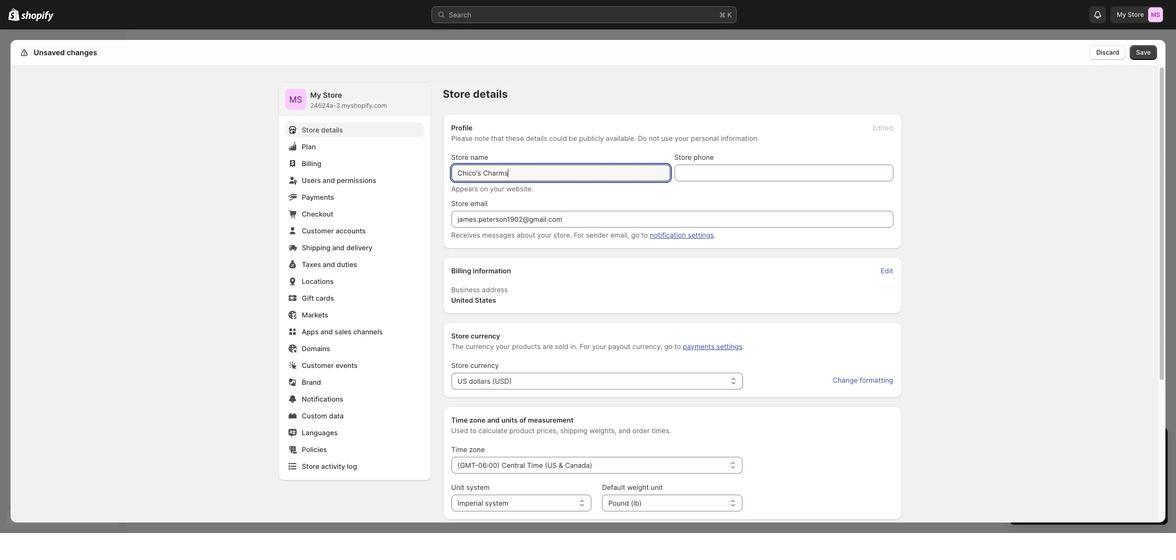 Task type: vqa. For each thing, say whether or not it's contained in the screenshot.
"4" for the leftmost 4 button
no



Task type: describe. For each thing, give the bounding box(es) containing it.
taxes and duties link
[[285, 257, 424, 272]]

in.
[[570, 343, 578, 351]]

email
[[470, 199, 488, 208]]

taxes
[[302, 260, 321, 269]]

and for duties
[[323, 260, 335, 269]]

your right use
[[675, 134, 689, 143]]

payout
[[608, 343, 630, 351]]

store details inside shop settings menu 'element'
[[302, 126, 343, 134]]

publicly
[[579, 134, 604, 143]]

receives messages about your store. for sender email, go to notification settings .
[[451, 231, 716, 239]]

messages
[[482, 231, 515, 239]]

store down please
[[451, 153, 469, 162]]

the
[[451, 343, 464, 351]]

business
[[451, 286, 480, 294]]

Store name text field
[[451, 165, 670, 182]]

formatting
[[860, 376, 893, 385]]

duties
[[337, 260, 357, 269]]

default
[[602, 484, 625, 492]]

&
[[559, 462, 563, 470]]

payments
[[302, 193, 334, 202]]

unsaved changes
[[34, 48, 97, 57]]

use
[[661, 134, 673, 143]]

information.
[[721, 134, 759, 143]]

ms button
[[285, 89, 306, 110]]

checkout link
[[285, 207, 424, 222]]

sales
[[335, 328, 352, 336]]

zone for time zone
[[469, 446, 485, 454]]

details inside shop settings menu 'element'
[[321, 126, 343, 134]]

customer events link
[[285, 358, 424, 373]]

gift cards link
[[285, 291, 424, 306]]

store down appears
[[451, 199, 469, 208]]

settings
[[32, 48, 61, 57]]

(usd)
[[492, 377, 512, 386]]

product
[[509, 427, 535, 435]]

my store
[[1117, 11, 1144, 18]]

zone for time zone and units of measurement used to calculate product prices, shipping weights, and order times.
[[469, 416, 486, 425]]

available.
[[606, 134, 636, 143]]

system for imperial system
[[485, 499, 508, 508]]

change formatting
[[833, 376, 893, 385]]

shipping and delivery link
[[285, 240, 424, 255]]

pound
[[608, 499, 629, 508]]

store name
[[451, 153, 488, 162]]

k
[[728, 11, 732, 19]]

store inside my store 24624a-3.myshopify.com
[[323, 91, 342, 99]]

to inside 'time zone and units of measurement used to calculate product prices, shipping weights, and order times.'
[[470, 427, 477, 435]]

0 horizontal spatial go
[[631, 231, 640, 239]]

data
[[329, 412, 344, 420]]

of
[[519, 416, 526, 425]]

custom
[[302, 412, 327, 420]]

Store email text field
[[451, 211, 893, 228]]

languages link
[[285, 426, 424, 440]]

canada)
[[565, 462, 592, 470]]

events
[[336, 362, 358, 370]]

edit button
[[875, 264, 900, 278]]

weight
[[627, 484, 649, 492]]

notifications link
[[285, 392, 424, 407]]

notifications
[[302, 395, 343, 404]]

save
[[1136, 48, 1151, 56]]

for inside store currency the currency your products are sold in. for your payout currency, go to payments settings .
[[580, 343, 590, 351]]

products
[[512, 343, 541, 351]]

default weight unit
[[602, 484, 663, 492]]

plan
[[302, 143, 316, 151]]

plan link
[[285, 139, 424, 154]]

apps and sales channels
[[302, 328, 383, 336]]

change formatting button
[[826, 373, 900, 388]]

about
[[517, 231, 535, 239]]

changes
[[67, 48, 97, 57]]

personal
[[691, 134, 719, 143]]

store currency
[[451, 362, 499, 370]]

edit
[[881, 267, 893, 275]]

store up 'plan'
[[302, 126, 319, 134]]

1 vertical spatial currency
[[466, 343, 494, 351]]

store currency the currency your products are sold in. for your payout currency, go to payments settings .
[[451, 332, 744, 351]]

calculate
[[478, 427, 508, 435]]

time zone
[[451, 446, 485, 454]]

⌘ k
[[719, 11, 732, 19]]

billing for billing
[[302, 159, 321, 168]]

settings inside store currency the currency your products are sold in. for your payout currency, go to payments settings .
[[717, 343, 742, 351]]

apps and sales channels link
[[285, 325, 424, 339]]

currency for store currency the currency your products are sold in. for your payout currency, go to payments settings .
[[471, 332, 500, 340]]

store details link
[[285, 123, 424, 137]]

do
[[638, 134, 647, 143]]

customer for customer accounts
[[302, 227, 334, 235]]

my for my store
[[1117, 11, 1126, 18]]

shopify image
[[8, 8, 20, 21]]

my for my store 24624a-3.myshopify.com
[[310, 91, 321, 99]]

locations link
[[285, 274, 424, 289]]

store activity log
[[302, 463, 357, 471]]

(us
[[545, 462, 557, 470]]

imperial
[[458, 499, 483, 508]]

information
[[473, 267, 511, 275]]

your trial just started element
[[1010, 456, 1168, 525]]

website.
[[506, 185, 533, 193]]

store down policies
[[302, 463, 319, 471]]

billing for billing information
[[451, 267, 471, 275]]

0 horizontal spatial .
[[714, 231, 716, 239]]

custom data
[[302, 412, 344, 420]]

us dollars (usd)
[[458, 377, 512, 386]]

shop settings menu element
[[279, 83, 430, 480]]

discard
[[1096, 48, 1119, 56]]

save button
[[1130, 45, 1157, 60]]

users and permissions
[[302, 176, 376, 185]]

imperial system
[[458, 499, 508, 508]]

to inside store currency the currency your products are sold in. for your payout currency, go to payments settings .
[[675, 343, 681, 351]]

store phone
[[674, 153, 714, 162]]

gift
[[302, 294, 314, 303]]

and for permissions
[[323, 176, 335, 185]]



Task type: locate. For each thing, give the bounding box(es) containing it.
0 vertical spatial settings
[[688, 231, 714, 239]]

weights,
[[589, 427, 617, 435]]

billing link
[[285, 156, 424, 171]]

go right email, at right top
[[631, 231, 640, 239]]

phone
[[694, 153, 714, 162]]

unsaved
[[34, 48, 65, 57]]

. right payments
[[742, 343, 744, 351]]

0 vertical spatial zone
[[469, 416, 486, 425]]

1 vertical spatial my
[[310, 91, 321, 99]]

unit system
[[451, 484, 490, 492]]

settings right payments
[[717, 343, 742, 351]]

sold
[[555, 343, 568, 351]]

0 vertical spatial currency
[[471, 332, 500, 340]]

store left phone
[[674, 153, 692, 162]]

1 horizontal spatial my
[[1117, 11, 1126, 18]]

to left payments
[[675, 343, 681, 351]]

system right imperial
[[485, 499, 508, 508]]

united
[[451, 296, 473, 305]]

and left order
[[618, 427, 631, 435]]

1 vertical spatial my store image
[[285, 89, 306, 110]]

go inside store currency the currency your products are sold in. for your payout currency, go to payments settings .
[[664, 343, 673, 351]]

1 vertical spatial settings
[[717, 343, 742, 351]]

billing information
[[451, 267, 511, 275]]

policies link
[[285, 443, 424, 457]]

used
[[451, 427, 468, 435]]

business address united states
[[451, 286, 508, 305]]

notification settings link
[[650, 231, 714, 239]]

payments settings link
[[683, 343, 742, 351]]

store up 24624a-
[[323, 91, 342, 99]]

0 horizontal spatial to
[[470, 427, 477, 435]]

your left store.
[[537, 231, 552, 239]]

to left notification
[[641, 231, 648, 239]]

search
[[449, 11, 471, 19]]

.
[[714, 231, 716, 239], [742, 343, 744, 351]]

and down customer accounts
[[332, 244, 345, 252]]

(gmt-06:00) central time (us & canada)
[[458, 462, 592, 470]]

and right 'users'
[[323, 176, 335, 185]]

go right currency,
[[664, 343, 673, 351]]

0 vertical spatial customer
[[302, 227, 334, 235]]

users
[[302, 176, 321, 185]]

and up calculate
[[487, 416, 500, 425]]

. down store email text field
[[714, 231, 716, 239]]

time zone and units of measurement used to calculate product prices, shipping weights, and order times.
[[451, 416, 671, 435]]

2 vertical spatial to
[[470, 427, 477, 435]]

2 customer from the top
[[302, 362, 334, 370]]

0 horizontal spatial details
[[321, 126, 343, 134]]

settings dialog
[[11, 40, 1166, 534]]

be
[[569, 134, 577, 143]]

1 horizontal spatial store details
[[443, 88, 508, 101]]

1 horizontal spatial details
[[473, 88, 508, 101]]

measurement
[[528, 416, 574, 425]]

my store image inside shop settings menu 'element'
[[285, 89, 306, 110]]

permissions
[[337, 176, 376, 185]]

billing inside shop settings menu 'element'
[[302, 159, 321, 168]]

shopify image
[[21, 11, 54, 21]]

go
[[631, 231, 640, 239], [664, 343, 673, 351]]

2 vertical spatial time
[[527, 462, 543, 470]]

zone
[[469, 416, 486, 425], [469, 446, 485, 454]]

billing up 'users'
[[302, 159, 321, 168]]

for right store.
[[574, 231, 584, 239]]

customer events
[[302, 362, 358, 370]]

your left payout
[[592, 343, 606, 351]]

1 horizontal spatial billing
[[451, 267, 471, 275]]

0 horizontal spatial billing
[[302, 159, 321, 168]]

time inside 'time zone and units of measurement used to calculate product prices, shipping weights, and order times.'
[[451, 416, 468, 425]]

0 horizontal spatial settings
[[688, 231, 714, 239]]

these
[[506, 134, 524, 143]]

store inside store currency the currency your products are sold in. for your payout currency, go to payments settings .
[[451, 332, 469, 340]]

time for time zone and units of measurement used to calculate product prices, shipping weights, and order times.
[[451, 416, 468, 425]]

zone up (gmt-
[[469, 446, 485, 454]]

shipping
[[560, 427, 588, 435]]

note
[[475, 134, 489, 143]]

users and permissions link
[[285, 173, 424, 188]]

store email
[[451, 199, 488, 208]]

billing up business
[[451, 267, 471, 275]]

and for sales
[[321, 328, 333, 336]]

details left could
[[526, 134, 547, 143]]

and for delivery
[[332, 244, 345, 252]]

1 vertical spatial to
[[675, 343, 681, 351]]

pound (lb)
[[608, 499, 642, 508]]

appears
[[451, 185, 478, 193]]

time left the (us
[[527, 462, 543, 470]]

currency for store currency
[[470, 362, 499, 370]]

shipping
[[302, 244, 330, 252]]

customer for customer events
[[302, 362, 334, 370]]

1 vertical spatial for
[[580, 343, 590, 351]]

0 vertical spatial go
[[631, 231, 640, 239]]

1 horizontal spatial to
[[641, 231, 648, 239]]

0 horizontal spatial my
[[310, 91, 321, 99]]

0 vertical spatial my store image
[[1148, 7, 1163, 22]]

zone up calculate
[[469, 416, 486, 425]]

log
[[347, 463, 357, 471]]

store up the
[[451, 332, 469, 340]]

0 horizontal spatial my store image
[[285, 89, 306, 110]]

1 vertical spatial .
[[742, 343, 744, 351]]

order
[[633, 427, 650, 435]]

payments link
[[285, 190, 424, 205]]

store details up 'plan'
[[302, 126, 343, 134]]

for
[[574, 231, 584, 239], [580, 343, 590, 351]]

0 vertical spatial my
[[1117, 11, 1126, 18]]

2 horizontal spatial to
[[675, 343, 681, 351]]

states
[[475, 296, 496, 305]]

my up 24624a-
[[310, 91, 321, 99]]

store details up profile
[[443, 88, 508, 101]]

system for unit system
[[466, 484, 490, 492]]

system up imperial system at left bottom
[[466, 484, 490, 492]]

time up used
[[451, 416, 468, 425]]

customer down checkout in the top left of the page
[[302, 227, 334, 235]]

notification
[[650, 231, 686, 239]]

details down 24624a-
[[321, 126, 343, 134]]

languages
[[302, 429, 338, 437]]

0 vertical spatial billing
[[302, 159, 321, 168]]

1 horizontal spatial go
[[664, 343, 673, 351]]

1 vertical spatial system
[[485, 499, 508, 508]]

1 horizontal spatial my store image
[[1148, 7, 1163, 22]]

delivery
[[346, 244, 372, 252]]

zone inside 'time zone and units of measurement used to calculate product prices, shipping weights, and order times.'
[[469, 416, 486, 425]]

1 customer from the top
[[302, 227, 334, 235]]

my up discard
[[1117, 11, 1126, 18]]

1 vertical spatial time
[[451, 446, 467, 454]]

unit
[[451, 484, 464, 492]]

your right on
[[490, 185, 504, 193]]

0 vertical spatial time
[[451, 416, 468, 425]]

0 vertical spatial to
[[641, 231, 648, 239]]

2 horizontal spatial details
[[526, 134, 547, 143]]

activity
[[321, 463, 345, 471]]

details up that
[[473, 88, 508, 101]]

that
[[491, 134, 504, 143]]

(lb)
[[631, 499, 642, 508]]

prices,
[[537, 427, 558, 435]]

and right apps
[[321, 328, 333, 336]]

time for time zone
[[451, 446, 467, 454]]

2 vertical spatial currency
[[470, 362, 499, 370]]

domains
[[302, 345, 330, 353]]

brand
[[302, 378, 321, 387]]

currency,
[[632, 343, 662, 351]]

your left products
[[496, 343, 510, 351]]

store activity log link
[[285, 459, 424, 474]]

unit
[[651, 484, 663, 492]]

locations
[[302, 277, 334, 286]]

1 horizontal spatial settings
[[717, 343, 742, 351]]

. inside store currency the currency your products are sold in. for your payout currency, go to payments settings .
[[742, 343, 744, 351]]

settings down store email text field
[[688, 231, 714, 239]]

1 vertical spatial billing
[[451, 267, 471, 275]]

payments
[[683, 343, 715, 351]]

my inside my store 24624a-3.myshopify.com
[[310, 91, 321, 99]]

shipping and delivery
[[302, 244, 372, 252]]

1 vertical spatial zone
[[469, 446, 485, 454]]

are
[[543, 343, 553, 351]]

please note that these details could be publicly available. do not use your personal information.
[[451, 134, 759, 143]]

and right the taxes
[[323, 260, 335, 269]]

1 vertical spatial store details
[[302, 126, 343, 134]]

my store image left 24624a-
[[285, 89, 306, 110]]

not
[[649, 134, 659, 143]]

store up save
[[1128, 11, 1144, 18]]

0 vertical spatial store details
[[443, 88, 508, 101]]

3.myshopify.com
[[336, 102, 387, 109]]

1 vertical spatial customer
[[302, 362, 334, 370]]

channels
[[353, 328, 383, 336]]

0 vertical spatial system
[[466, 484, 490, 492]]

please
[[451, 134, 473, 143]]

dollars
[[469, 377, 490, 386]]

profile
[[451, 124, 473, 132]]

units
[[501, 416, 518, 425]]

time up (gmt-
[[451, 446, 467, 454]]

1 vertical spatial go
[[664, 343, 673, 351]]

my store image
[[1148, 7, 1163, 22], [285, 89, 306, 110]]

brand link
[[285, 375, 424, 390]]

my store image right my store
[[1148, 7, 1163, 22]]

1 horizontal spatial .
[[742, 343, 744, 351]]

store up profile
[[443, 88, 471, 101]]

0 vertical spatial for
[[574, 231, 584, 239]]

policies
[[302, 446, 327, 454]]

for right 'in.'
[[580, 343, 590, 351]]

discard button
[[1090, 45, 1126, 60]]

Store phone text field
[[674, 165, 893, 182]]

0 horizontal spatial store details
[[302, 126, 343, 134]]

0 vertical spatial .
[[714, 231, 716, 239]]

domains link
[[285, 342, 424, 356]]

customer down domains
[[302, 362, 334, 370]]

(gmt-
[[458, 462, 478, 470]]

dialog
[[1170, 40, 1176, 523]]

address
[[482, 286, 508, 294]]

to right used
[[470, 427, 477, 435]]

custom data link
[[285, 409, 424, 424]]

store up us
[[451, 362, 469, 370]]



